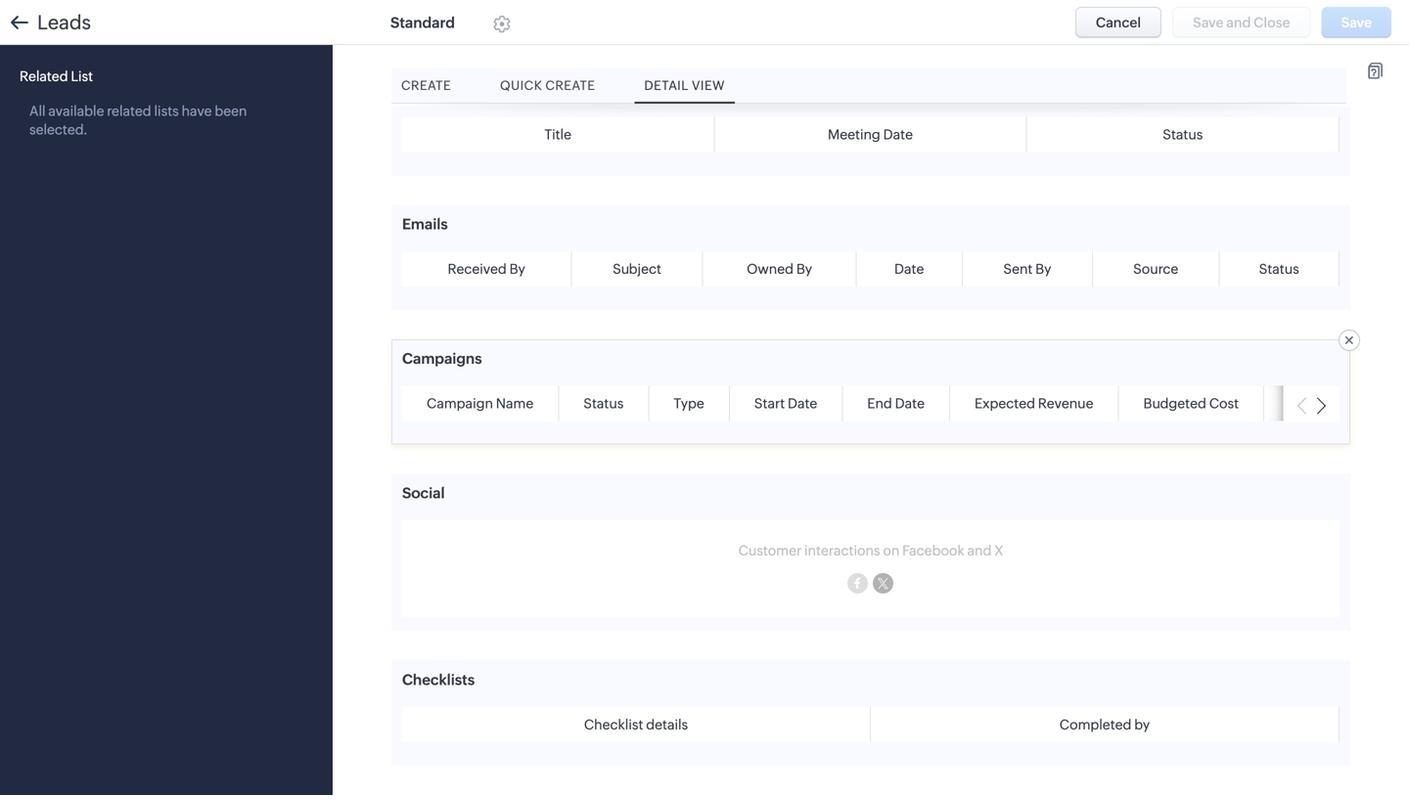 Task type: describe. For each thing, give the bounding box(es) containing it.
source
[[1133, 261, 1178, 277]]

received
[[448, 261, 507, 277]]

type
[[674, 396, 704, 412]]

by for received by
[[509, 261, 525, 277]]

budgeted cost
[[1143, 396, 1239, 412]]

view
[[692, 78, 725, 93]]

meeting date
[[828, 127, 913, 142]]

x
[[994, 543, 1003, 559]]

name
[[496, 396, 534, 412]]

have
[[182, 103, 212, 119]]

completed
[[1060, 717, 1132, 733]]

campaign
[[427, 396, 493, 412]]

lists
[[154, 103, 179, 119]]

owned
[[747, 261, 794, 277]]

owned by
[[747, 261, 812, 277]]

list
[[71, 68, 93, 84]]

by for owned by
[[796, 261, 812, 277]]

date for start date
[[788, 396, 817, 412]]

related list
[[20, 68, 93, 84]]

quick create
[[500, 78, 595, 93]]

budgeted
[[1143, 396, 1206, 412]]

0 horizontal spatial status
[[583, 396, 624, 412]]

by for sent by
[[1035, 261, 1051, 277]]

social
[[402, 485, 445, 502]]

revenue
[[1038, 396, 1093, 412]]

detail view
[[644, 78, 725, 93]]

cost
[[1209, 396, 1239, 412]]

meeting
[[828, 127, 880, 142]]

expected
[[975, 396, 1035, 412]]

details
[[646, 717, 688, 733]]

available
[[48, 103, 104, 119]]

leads
[[37, 11, 91, 34]]

been
[[215, 103, 247, 119]]

all
[[29, 103, 46, 119]]

facebook
[[902, 543, 965, 559]]

quick create link
[[490, 68, 605, 103]]

end date
[[867, 396, 925, 412]]

completed by
[[1060, 717, 1150, 733]]

customer
[[738, 543, 802, 559]]

emails
[[402, 216, 448, 233]]

detail
[[644, 78, 689, 93]]

date for end date
[[895, 396, 925, 412]]

quick
[[500, 78, 542, 93]]

end
[[867, 396, 892, 412]]



Task type: locate. For each thing, give the bounding box(es) containing it.
date for meeting date
[[883, 127, 913, 142]]

received by
[[448, 261, 525, 277]]

detail view link
[[634, 68, 735, 103]]

start date
[[754, 396, 817, 412]]

checklist details
[[584, 717, 688, 733]]

expected revenue
[[975, 396, 1093, 412]]

1 by from the left
[[509, 261, 525, 277]]

title
[[544, 127, 571, 142]]

sent by
[[1003, 261, 1051, 277]]

create link
[[391, 68, 461, 103]]

2 horizontal spatial by
[[1035, 261, 1051, 277]]

sent
[[1003, 261, 1033, 277]]

None button
[[1075, 7, 1162, 38]]

status
[[1163, 127, 1203, 142], [1259, 261, 1299, 277], [583, 396, 624, 412]]

related
[[20, 68, 68, 84]]

on
[[883, 543, 900, 559]]

and
[[967, 543, 992, 559]]

start
[[754, 396, 785, 412]]

campaigns
[[402, 350, 482, 368]]

by
[[1134, 717, 1150, 733]]

create right quick
[[545, 78, 595, 93]]

create down the standard
[[401, 78, 451, 93]]

0 vertical spatial status
[[1163, 127, 1203, 142]]

0 horizontal spatial by
[[509, 261, 525, 277]]

create
[[401, 78, 451, 93], [545, 78, 595, 93]]

1 horizontal spatial create
[[545, 78, 595, 93]]

0 horizontal spatial create
[[401, 78, 451, 93]]

date
[[883, 127, 913, 142], [894, 261, 924, 277], [788, 396, 817, 412], [895, 396, 925, 412]]

by right owned
[[796, 261, 812, 277]]

checklists
[[402, 672, 475, 689]]

customer interactions on facebook and x
[[738, 543, 1003, 559]]

by right sent
[[1035, 261, 1051, 277]]

selected.
[[29, 122, 88, 137]]

1 horizontal spatial status
[[1163, 127, 1203, 142]]

2 horizontal spatial status
[[1259, 261, 1299, 277]]

2 vertical spatial status
[[583, 396, 624, 412]]

interactions
[[804, 543, 880, 559]]

all available related lists have been selected.
[[29, 103, 247, 137]]

by right received
[[509, 261, 525, 277]]

3 by from the left
[[1035, 261, 1051, 277]]

1 create from the left
[[401, 78, 451, 93]]

checklist
[[584, 717, 643, 733]]

related
[[107, 103, 151, 119]]

1 horizontal spatial by
[[796, 261, 812, 277]]

2 by from the left
[[796, 261, 812, 277]]

2 create from the left
[[545, 78, 595, 93]]

campaign name
[[427, 396, 534, 412]]

standard
[[390, 14, 455, 31]]

subject
[[613, 261, 661, 277]]

1 vertical spatial status
[[1259, 261, 1299, 277]]

by
[[509, 261, 525, 277], [796, 261, 812, 277], [1035, 261, 1051, 277]]



Task type: vqa. For each thing, say whether or not it's contained in the screenshot.
Webinar related to 06:48
no



